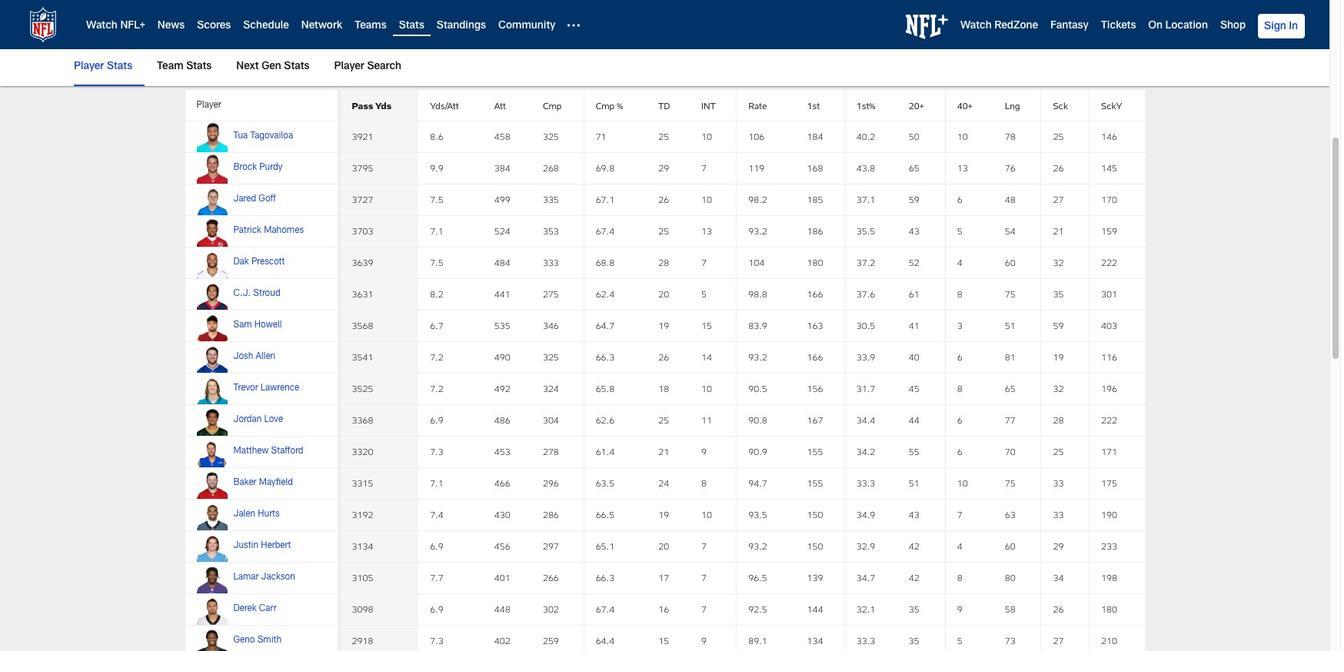 Task type: vqa. For each thing, say whether or not it's contained in the screenshot.
Q: Who do the medical students work with during their clinical rotations?
no



Task type: describe. For each thing, give the bounding box(es) containing it.
smith
[[257, 637, 282, 646]]

9 for 134
[[702, 636, 707, 647]]

4 for 52
[[958, 257, 963, 268]]

275
[[543, 289, 559, 300]]

nfl shield image
[[25, 6, 62, 43]]

106
[[749, 131, 765, 142]]

90.5
[[749, 384, 768, 394]]

herbert
[[261, 542, 291, 551]]

watch redzone link
[[961, 21, 1039, 32]]

player for player stats
[[74, 62, 104, 72]]

333
[[543, 257, 559, 268]]

8 right 24
[[702, 478, 707, 489]]

26 up 18
[[659, 352, 670, 363]]

1 vertical spatial 9
[[958, 604, 963, 615]]

163
[[808, 320, 824, 331]]

66.5
[[596, 510, 615, 521]]

198
[[1102, 573, 1118, 584]]

146
[[1102, 131, 1118, 142]]

watch nfl+ link
[[86, 21, 145, 32]]

dots image
[[568, 19, 581, 32]]

aggregated players statistics
[[185, 122, 232, 159]]

next gen stats
[[236, 62, 310, 72]]

1 vertical spatial 29
[[1054, 541, 1065, 552]]

26 right 76
[[1054, 163, 1065, 173]]

42 for 32.9
[[909, 541, 920, 552]]

stats right team
[[186, 62, 212, 72]]

8 for 37.6
[[958, 289, 963, 300]]

492
[[495, 384, 511, 394]]

watch for watch redzone
[[961, 21, 992, 32]]

134
[[808, 636, 824, 647]]

0 vertical spatial 29
[[659, 163, 670, 173]]

nfl+ image
[[906, 15, 949, 39]]

27 for 210
[[1054, 636, 1065, 647]]

10 for 98.2
[[702, 194, 713, 205]]

5 for 134
[[958, 636, 963, 647]]

tua
[[234, 132, 248, 141]]

90.8
[[749, 415, 768, 426]]

brock purdy
[[234, 163, 283, 173]]

scores
[[197, 21, 231, 32]]

466
[[495, 478, 511, 489]]

25 for 186
[[659, 226, 670, 237]]

20+ link
[[909, 100, 925, 111]]

35 for 73
[[909, 636, 920, 647]]

0 horizontal spatial 180
[[808, 257, 824, 268]]

60 for 29
[[1006, 541, 1016, 552]]

484
[[495, 257, 511, 268]]

7.1 for 524
[[430, 226, 444, 237]]

11
[[702, 415, 713, 426]]

168
[[808, 163, 824, 173]]

tickets link
[[1102, 21, 1137, 32]]

93.2 for 13
[[749, 226, 768, 237]]

10 for 93.5
[[702, 510, 713, 521]]

61
[[909, 289, 920, 300]]

17
[[659, 573, 670, 584]]

0 vertical spatial 28
[[659, 257, 670, 268]]

jackson
[[261, 574, 295, 583]]

453
[[495, 447, 511, 457]]

10 for 90.5
[[702, 384, 713, 394]]

watch nfl+
[[86, 21, 145, 32]]

7.5 for 484
[[430, 257, 444, 268]]

32 for 196
[[1054, 384, 1065, 394]]

16
[[659, 604, 670, 615]]

int
[[702, 100, 716, 111]]

45
[[909, 384, 920, 394]]

8.2
[[430, 289, 444, 300]]

dak
[[234, 258, 249, 267]]

3525
[[352, 384, 373, 394]]

nfl+
[[120, 21, 145, 32]]

43 for 34.9
[[909, 510, 920, 521]]

34.2
[[857, 447, 876, 457]]

justin herbert link
[[234, 542, 291, 551]]

3
[[958, 320, 963, 331]]

standings link
[[437, 21, 486, 32]]

77
[[1006, 415, 1016, 426]]

matthew
[[234, 447, 269, 457]]

geno
[[234, 637, 255, 646]]

64.4
[[596, 636, 615, 647]]

matthew stafford link
[[234, 447, 304, 457]]

mayfield
[[259, 479, 293, 488]]

team
[[157, 62, 184, 72]]

1 horizontal spatial player
[[197, 101, 221, 110]]

jordan
[[234, 416, 262, 425]]

71
[[596, 131, 607, 142]]

cmp for 'cmp' link
[[543, 100, 562, 111]]

486
[[495, 415, 511, 426]]

184
[[808, 131, 824, 142]]

jordan love
[[234, 416, 283, 425]]

62.6
[[596, 415, 615, 426]]

335
[[543, 194, 559, 205]]

%
[[617, 100, 624, 111]]

matthew stafford
[[234, 447, 304, 457]]

geno smith
[[234, 637, 282, 646]]

1 vertical spatial 19
[[1054, 352, 1065, 363]]

144
[[808, 604, 824, 615]]

7 for 96.5
[[702, 573, 707, 584]]

448
[[495, 604, 511, 615]]

0 vertical spatial 35
[[1054, 289, 1065, 300]]

goff
[[259, 195, 276, 204]]

1 vertical spatial 13
[[702, 226, 713, 237]]

43 for 35.5
[[909, 226, 920, 237]]

josh allen link
[[234, 353, 276, 362]]

346
[[543, 320, 559, 331]]

6.9 for 456
[[430, 541, 444, 552]]

dak prescott
[[234, 258, 285, 267]]

93.2 for 7
[[749, 541, 768, 552]]

7 for 92.5
[[702, 604, 707, 615]]

48
[[1006, 194, 1016, 205]]

location
[[1166, 21, 1209, 32]]

tua tagovailoa link
[[234, 132, 293, 141]]

33 for 190
[[1054, 510, 1065, 521]]

1 horizontal spatial 13
[[958, 163, 969, 173]]

40.2
[[857, 131, 876, 142]]

89.1
[[749, 636, 768, 647]]

166 for 37.6
[[808, 289, 824, 300]]

25 for 184
[[659, 131, 670, 142]]

6.9 for 486
[[430, 415, 444, 426]]

lawrence
[[261, 384, 300, 394]]

119
[[749, 163, 765, 173]]

222 for 32
[[1102, 257, 1118, 268]]

search
[[367, 62, 402, 72]]

18
[[659, 384, 670, 394]]

75 for 35
[[1006, 289, 1016, 300]]

player for player search
[[334, 62, 365, 72]]

baker
[[234, 479, 257, 488]]

rate
[[749, 100, 768, 111]]

sign in
[[1265, 22, 1299, 32]]

155 for 34.2
[[808, 447, 824, 457]]

cmp for cmp %
[[596, 100, 615, 111]]

0 horizontal spatial 15
[[659, 636, 670, 647]]

7.3 for 402
[[430, 636, 444, 647]]

howell
[[255, 321, 282, 330]]

96.5
[[749, 573, 768, 584]]

75 for 33
[[1006, 478, 1016, 489]]

gen
[[262, 62, 281, 72]]

sign in button
[[1259, 14, 1306, 38]]

6 for 55
[[958, 447, 963, 457]]

att link
[[495, 100, 506, 111]]

player search link
[[328, 49, 408, 85]]

34
[[1054, 573, 1065, 584]]

222 for 28
[[1102, 415, 1118, 426]]

324
[[543, 384, 559, 394]]

155 for 33.3
[[808, 478, 824, 489]]

3320
[[352, 447, 373, 457]]

banner containing watch nfl+
[[0, 0, 1330, 86]]

1 vertical spatial 5
[[702, 289, 707, 300]]

justin herbert
[[234, 542, 291, 551]]

458
[[495, 131, 511, 142]]

scky
[[1102, 100, 1123, 111]]

20 for 5
[[659, 289, 670, 300]]

patrick mahomes
[[234, 227, 304, 236]]

14
[[702, 352, 713, 363]]

37.2
[[857, 257, 876, 268]]

81
[[1006, 352, 1016, 363]]

purdy
[[260, 163, 283, 173]]

c.j.
[[234, 290, 251, 299]]

27 for 170
[[1054, 194, 1065, 205]]

325 for 490
[[543, 352, 559, 363]]



Task type: locate. For each thing, give the bounding box(es) containing it.
6 right 44
[[958, 415, 963, 426]]

stats right teams
[[399, 21, 425, 32]]

66.3 for 325
[[596, 352, 615, 363]]

0 vertical spatial 93.2
[[749, 226, 768, 237]]

lng
[[1006, 100, 1021, 111]]

jared goff
[[234, 195, 276, 204]]

1 vertical spatial 60
[[1006, 541, 1016, 552]]

401
[[495, 573, 511, 584]]

0 horizontal spatial 51
[[909, 478, 920, 489]]

0 horizontal spatial 21
[[659, 447, 670, 457]]

7.5 up 8.2
[[430, 257, 444, 268]]

0 vertical spatial 13
[[958, 163, 969, 173]]

8 up 3
[[958, 289, 963, 300]]

0 vertical spatial 4
[[958, 257, 963, 268]]

0 vertical spatial 6.9
[[430, 415, 444, 426]]

26
[[1054, 163, 1065, 173], [659, 194, 670, 205], [659, 352, 670, 363], [1054, 604, 1065, 615]]

2 7.2 from the top
[[430, 384, 444, 394]]

21
[[1054, 226, 1065, 237], [659, 447, 670, 457]]

1 horizontal spatial cmp
[[596, 100, 615, 111]]

stroud
[[253, 290, 281, 299]]

2 vertical spatial 35
[[909, 636, 920, 647]]

player left search
[[334, 62, 365, 72]]

1 vertical spatial 28
[[1054, 415, 1065, 426]]

266
[[543, 573, 559, 584]]

1 33.3 from the top
[[857, 478, 876, 489]]

33.3 down 34.2
[[857, 478, 876, 489]]

43.8
[[857, 163, 876, 173]]

banner
[[0, 0, 1330, 86]]

33.3 down "32.1"
[[857, 636, 876, 647]]

2 6.9 from the top
[[430, 541, 444, 552]]

65 up 77
[[1006, 384, 1016, 394]]

155 down 167
[[808, 447, 824, 457]]

pass
[[352, 100, 373, 111]]

75 up 81
[[1006, 289, 1016, 300]]

c.j. stroud link
[[234, 290, 281, 299]]

65 down 50
[[909, 163, 920, 173]]

1 vertical spatial 7.5
[[430, 257, 444, 268]]

1 horizontal spatial 51
[[1006, 320, 1016, 331]]

2 66.3 from the top
[[596, 573, 615, 584]]

0 horizontal spatial cmp
[[543, 100, 562, 111]]

1 vertical spatial 35
[[909, 604, 920, 615]]

2 horizontal spatial player
[[334, 62, 365, 72]]

33 left 175
[[1054, 478, 1065, 489]]

1 watch from the left
[[86, 21, 118, 32]]

7.1
[[430, 226, 444, 237], [430, 478, 444, 489]]

2 155 from the top
[[808, 478, 824, 489]]

7.1 down 9.9
[[430, 226, 444, 237]]

155
[[808, 447, 824, 457], [808, 478, 824, 489]]

1 75 from the top
[[1006, 289, 1016, 300]]

25 for 167
[[659, 415, 670, 426]]

139
[[808, 573, 824, 584]]

66.3 for 266
[[596, 573, 615, 584]]

watch left redzone
[[961, 21, 992, 32]]

1 vertical spatial 155
[[808, 478, 824, 489]]

1 vertical spatial 325
[[543, 352, 559, 363]]

1 vertical spatial 33.3
[[857, 636, 876, 647]]

2 150 from the top
[[808, 541, 824, 552]]

8 right 45
[[958, 384, 963, 394]]

2 vertical spatial 19
[[659, 510, 670, 521]]

6 for 59
[[958, 194, 963, 205]]

297
[[543, 541, 559, 552]]

166 down 163
[[808, 352, 824, 363]]

1 7.3 from the top
[[430, 447, 444, 457]]

9 down 11
[[702, 447, 707, 457]]

2 7.1 from the top
[[430, 478, 444, 489]]

2 60 from the top
[[1006, 541, 1016, 552]]

54
[[1006, 226, 1016, 237]]

6 down 3
[[958, 352, 963, 363]]

0 vertical spatial 51
[[1006, 320, 1016, 331]]

35
[[1054, 289, 1065, 300], [909, 604, 920, 615], [909, 636, 920, 647]]

jared
[[234, 195, 256, 204]]

15 up 14
[[702, 320, 713, 331]]

1 cmp from the left
[[543, 100, 562, 111]]

0 horizontal spatial 65
[[909, 163, 920, 173]]

402
[[495, 636, 511, 647]]

2 7.5 from the top
[[430, 257, 444, 268]]

6 left the 48
[[958, 194, 963, 205]]

42 right 34.7
[[909, 573, 920, 584]]

7.2 for 490
[[430, 352, 444, 363]]

278
[[543, 447, 559, 457]]

286
[[543, 510, 559, 521]]

0 vertical spatial 166
[[808, 289, 824, 300]]

1st link
[[808, 100, 820, 111]]

67.4 for 302
[[596, 604, 615, 615]]

20 right 62.4
[[659, 289, 670, 300]]

0 horizontal spatial watch
[[86, 21, 118, 32]]

9 for 155
[[702, 447, 707, 457]]

0 vertical spatial 15
[[702, 320, 713, 331]]

9 left 58
[[958, 604, 963, 615]]

6.9 left '486'
[[430, 415, 444, 426]]

1 horizontal spatial 21
[[1054, 226, 1065, 237]]

0 vertical spatial 65
[[909, 163, 920, 173]]

1 vertical spatial 32
[[1054, 384, 1065, 394]]

37.1
[[857, 194, 876, 205]]

1 vertical spatial 65
[[1006, 384, 1016, 394]]

499
[[495, 194, 511, 205]]

27 right the 48
[[1054, 194, 1065, 205]]

1 vertical spatial 75
[[1006, 478, 1016, 489]]

33.3 for 155
[[857, 478, 876, 489]]

1 horizontal spatial 65
[[1006, 384, 1016, 394]]

1 horizontal spatial 180
[[1102, 604, 1118, 615]]

116
[[1102, 352, 1118, 363]]

1 vertical spatial 222
[[1102, 415, 1118, 426]]

1 vertical spatial 66.3
[[596, 573, 615, 584]]

advertisement region
[[385, 3, 945, 72]]

8 left 80
[[958, 573, 963, 584]]

scky link
[[1102, 100, 1123, 111]]

1 7.2 from the top
[[430, 352, 444, 363]]

att
[[495, 100, 506, 111]]

20 up 17
[[659, 541, 670, 552]]

10 for 106
[[702, 131, 713, 142]]

1 vertical spatial 6.9
[[430, 541, 444, 552]]

0 vertical spatial 155
[[808, 447, 824, 457]]

301
[[1102, 289, 1118, 300]]

1 horizontal spatial 29
[[1054, 541, 1065, 552]]

1 43 from the top
[[909, 226, 920, 237]]

0 vertical spatial 27
[[1054, 194, 1065, 205]]

7.5 for 499
[[430, 194, 444, 205]]

1 32 from the top
[[1054, 257, 1065, 268]]

7.3 for 453
[[430, 447, 444, 457]]

0 vertical spatial 66.3
[[596, 352, 615, 363]]

67.4 up 64.4
[[596, 604, 615, 615]]

19 for 30.5
[[659, 320, 670, 331]]

62.4
[[596, 289, 615, 300]]

1 33 from the top
[[1054, 478, 1065, 489]]

1 vertical spatial 93.2
[[749, 352, 768, 363]]

166 up 163
[[808, 289, 824, 300]]

93.2 for 14
[[749, 352, 768, 363]]

1 vertical spatial 59
[[1054, 320, 1065, 331]]

1 vertical spatial 27
[[1054, 636, 1065, 647]]

7.5
[[430, 194, 444, 205], [430, 257, 444, 268]]

mahomes
[[264, 227, 304, 236]]

33.3 for 134
[[857, 636, 876, 647]]

21 up 24
[[659, 447, 670, 457]]

222 down 196
[[1102, 415, 1118, 426]]

21 right 54
[[1054, 226, 1065, 237]]

teams link
[[355, 21, 387, 32]]

0 horizontal spatial 29
[[659, 163, 670, 173]]

next gen stats link
[[230, 49, 316, 85]]

1 4 from the top
[[958, 257, 963, 268]]

156
[[808, 384, 824, 394]]

325 down 'cmp' link
[[543, 131, 559, 142]]

3134
[[352, 541, 373, 552]]

2 32 from the top
[[1054, 384, 1065, 394]]

7.3 up 7.4
[[430, 447, 444, 457]]

1 horizontal spatial 15
[[702, 320, 713, 331]]

in
[[1290, 22, 1299, 32]]

1 vertical spatial 15
[[659, 636, 670, 647]]

60 up 80
[[1006, 541, 1016, 552]]

1 vertical spatial 7.2
[[430, 384, 444, 394]]

19 for 34.9
[[659, 510, 670, 521]]

0 vertical spatial 33.3
[[857, 478, 876, 489]]

7.3 down 7.7
[[430, 636, 444, 647]]

2 27 from the top
[[1054, 636, 1065, 647]]

90.9
[[749, 447, 768, 457]]

tua tagovailoa
[[234, 132, 293, 141]]

2 vertical spatial 9
[[702, 636, 707, 647]]

2 watch from the left
[[961, 21, 992, 32]]

6 for 40
[[958, 352, 963, 363]]

5 for 186
[[958, 226, 963, 237]]

josh
[[234, 353, 253, 362]]

67.4 down 67.1
[[596, 226, 615, 237]]

2 cmp from the left
[[596, 100, 615, 111]]

community
[[499, 21, 556, 32]]

1 horizontal spatial watch
[[961, 21, 992, 32]]

7 for 93.2
[[702, 541, 707, 552]]

59 left '403'
[[1054, 320, 1065, 331]]

1 vertical spatial 42
[[909, 573, 920, 584]]

5 left 98.8
[[702, 289, 707, 300]]

3 93.2 from the top
[[749, 541, 768, 552]]

1 93.2 from the top
[[749, 226, 768, 237]]

0 vertical spatial 150
[[808, 510, 824, 521]]

2 4 from the top
[[958, 541, 963, 552]]

67.4 for 353
[[596, 226, 615, 237]]

93.2 down 98.2
[[749, 226, 768, 237]]

32
[[1054, 257, 1065, 268], [1054, 384, 1065, 394]]

51 down 55
[[909, 478, 920, 489]]

7.5 down 9.9
[[430, 194, 444, 205]]

93.2 down 93.5
[[749, 541, 768, 552]]

0 vertical spatial 33
[[1054, 478, 1065, 489]]

0 vertical spatial 222
[[1102, 257, 1118, 268]]

325 for 458
[[543, 131, 559, 142]]

1 6.9 from the top
[[430, 415, 444, 426]]

2 166 from the top
[[808, 352, 824, 363]]

1 vertical spatial 180
[[1102, 604, 1118, 615]]

7.2 for 492
[[430, 384, 444, 394]]

2 93.2 from the top
[[749, 352, 768, 363]]

43 up 52
[[909, 226, 920, 237]]

0 vertical spatial 19
[[659, 320, 670, 331]]

2 222 from the top
[[1102, 415, 1118, 426]]

29 right 69.8
[[659, 163, 670, 173]]

jordan love link
[[234, 416, 283, 425]]

1 vertical spatial 4
[[958, 541, 963, 552]]

9 left 89.1
[[702, 636, 707, 647]]

1 27 from the top
[[1054, 194, 1065, 205]]

3568
[[352, 320, 373, 331]]

1 vertical spatial 33
[[1054, 510, 1065, 521]]

6 right 55
[[958, 447, 963, 457]]

1st
[[808, 100, 820, 111]]

8 for 31.7
[[958, 384, 963, 394]]

5 left 73
[[958, 636, 963, 647]]

0 vertical spatial 7.2
[[430, 352, 444, 363]]

6.9 for 448
[[430, 604, 444, 615]]

2 6 from the top
[[958, 352, 963, 363]]

180
[[808, 257, 824, 268], [1102, 604, 1118, 615]]

94.7
[[749, 478, 768, 489]]

1 150 from the top
[[808, 510, 824, 521]]

222 up 301
[[1102, 257, 1118, 268]]

35 for 58
[[909, 604, 920, 615]]

4 for 42
[[958, 541, 963, 552]]

jalen
[[234, 511, 256, 520]]

67.4
[[596, 226, 615, 237], [596, 604, 615, 615]]

0 vertical spatial 67.4
[[596, 226, 615, 237]]

1 vertical spatial 7.1
[[430, 478, 444, 489]]

0 vertical spatial 7.3
[[430, 447, 444, 457]]

32 for 222
[[1054, 257, 1065, 268]]

222
[[1102, 257, 1118, 268], [1102, 415, 1118, 426]]

28 right 68.8
[[659, 257, 670, 268]]

60
[[1006, 257, 1016, 268], [1006, 541, 1016, 552]]

1 vertical spatial 43
[[909, 510, 920, 521]]

19 right 64.7
[[659, 320, 670, 331]]

network
[[301, 21, 343, 32]]

0 vertical spatial 325
[[543, 131, 559, 142]]

59
[[909, 194, 920, 205], [1054, 320, 1065, 331]]

26 down 34 at the bottom of page
[[1054, 604, 1065, 615]]

0 vertical spatial 20
[[659, 289, 670, 300]]

geno smith link
[[234, 637, 282, 646]]

lamar jackson link
[[234, 574, 295, 583]]

1st% link
[[857, 100, 876, 111]]

1 horizontal spatial 28
[[1054, 415, 1065, 426]]

1 325 from the top
[[543, 131, 559, 142]]

325 down 346
[[543, 352, 559, 363]]

0 vertical spatial 5
[[958, 226, 963, 237]]

1 vertical spatial 7.3
[[430, 636, 444, 647]]

42 for 34.7
[[909, 573, 920, 584]]

29 up 34 at the bottom of page
[[1054, 541, 1065, 552]]

180 down 186
[[808, 257, 824, 268]]

2 42 from the top
[[909, 573, 920, 584]]

1 vertical spatial 20
[[659, 541, 670, 552]]

1 166 from the top
[[808, 289, 824, 300]]

2 7.3 from the top
[[430, 636, 444, 647]]

3 6.9 from the top
[[430, 604, 444, 615]]

watch left 'nfl+'
[[86, 21, 118, 32]]

8 for 34.7
[[958, 573, 963, 584]]

0 vertical spatial 9
[[702, 447, 707, 457]]

0 vertical spatial 60
[[1006, 257, 1016, 268]]

0 vertical spatial 7.1
[[430, 226, 444, 237]]

150 up 139
[[808, 541, 824, 552]]

59 right 37.1 at the right top
[[909, 194, 920, 205]]

43 right 34.9 at the right bottom of the page
[[909, 510, 920, 521]]

trevor
[[234, 384, 258, 394]]

stats down watch nfl+ link
[[107, 62, 132, 72]]

derek carr
[[234, 605, 277, 614]]

29
[[659, 163, 670, 173], [1054, 541, 1065, 552]]

statistics
[[185, 148, 222, 159]]

6 for 44
[[958, 415, 963, 426]]

4 6 from the top
[[958, 447, 963, 457]]

cmp right att
[[543, 100, 562, 111]]

28 right 77
[[1054, 415, 1065, 426]]

5 left 54
[[958, 226, 963, 237]]

1 vertical spatial 150
[[808, 541, 824, 552]]

player down watch nfl+ link
[[74, 62, 104, 72]]

27 right 73
[[1054, 636, 1065, 647]]

150 left 34.9 at the right bottom of the page
[[808, 510, 824, 521]]

33 right 63
[[1054, 510, 1065, 521]]

1 222 from the top
[[1102, 257, 1118, 268]]

20 for 7
[[659, 541, 670, 552]]

51 up 81
[[1006, 320, 1016, 331]]

15 down 16
[[659, 636, 670, 647]]

2 75 from the top
[[1006, 478, 1016, 489]]

team stats link
[[151, 49, 218, 85]]

93.2
[[749, 226, 768, 237], [749, 352, 768, 363], [749, 541, 768, 552]]

42 right 32.9 at bottom right
[[909, 541, 920, 552]]

60 down 54
[[1006, 257, 1016, 268]]

150 for 32.9
[[808, 541, 824, 552]]

6.9 down 7.4
[[430, 541, 444, 552]]

180 up 210
[[1102, 604, 1118, 615]]

155 right 94.7
[[808, 478, 824, 489]]

2 vertical spatial 5
[[958, 636, 963, 647]]

1 horizontal spatial 59
[[1054, 320, 1065, 331]]

1 7.1 from the top
[[430, 226, 444, 237]]

1 vertical spatial 166
[[808, 352, 824, 363]]

0 vertical spatial 75
[[1006, 289, 1016, 300]]

2 20 from the top
[[659, 541, 670, 552]]

2 33 from the top
[[1054, 510, 1065, 521]]

66.3 down 64.7
[[596, 352, 615, 363]]

7 for 119
[[702, 163, 707, 173]]

1 vertical spatial 51
[[909, 478, 920, 489]]

0 horizontal spatial player
[[74, 62, 104, 72]]

patrick
[[234, 227, 262, 236]]

1 66.3 from the top
[[596, 352, 615, 363]]

51
[[1006, 320, 1016, 331], [909, 478, 920, 489]]

33 for 175
[[1054, 478, 1065, 489]]

on
[[1149, 21, 1163, 32]]

player up aggregated
[[197, 101, 221, 110]]

2 67.4 from the top
[[596, 604, 615, 615]]

3 6 from the top
[[958, 415, 963, 426]]

0 vertical spatial 180
[[808, 257, 824, 268]]

0 horizontal spatial 59
[[909, 194, 920, 205]]

7.2
[[430, 352, 444, 363], [430, 384, 444, 394]]

7.1 for 466
[[430, 478, 444, 489]]

sck link
[[1054, 100, 1069, 111]]

26 right 67.1
[[659, 194, 670, 205]]

60 for 32
[[1006, 257, 1016, 268]]

430
[[495, 510, 511, 521]]

2 325 from the top
[[543, 352, 559, 363]]

3192
[[352, 510, 373, 521]]

sam howell
[[234, 321, 282, 330]]

1 6 from the top
[[958, 194, 963, 205]]

40
[[909, 352, 920, 363]]

1 155 from the top
[[808, 447, 824, 457]]

92.5
[[749, 604, 768, 615]]

0 vertical spatial 7.5
[[430, 194, 444, 205]]

66.3 down 65.1
[[596, 573, 615, 584]]

19 down 24
[[659, 510, 670, 521]]

stats right gen
[[284, 62, 310, 72]]

0 vertical spatial 59
[[909, 194, 920, 205]]

1 67.4 from the top
[[596, 226, 615, 237]]

150 for 34.9
[[808, 510, 824, 521]]

cmp left %
[[596, 100, 615, 111]]

33.9
[[857, 352, 876, 363]]

1 20 from the top
[[659, 289, 670, 300]]

1 vertical spatial 67.4
[[596, 604, 615, 615]]

6.9 down 7.7
[[430, 604, 444, 615]]

9.9
[[430, 163, 444, 173]]

1 42 from the top
[[909, 541, 920, 552]]

1 7.5 from the top
[[430, 194, 444, 205]]

24
[[659, 478, 670, 489]]

watch for watch nfl+
[[86, 21, 118, 32]]

2 43 from the top
[[909, 510, 920, 521]]

2 vertical spatial 93.2
[[749, 541, 768, 552]]

19 right 81
[[1054, 352, 1065, 363]]

166 for 33.9
[[808, 352, 824, 363]]

93.2 up 90.5
[[749, 352, 768, 363]]

2 vertical spatial 6.9
[[430, 604, 444, 615]]

1st%
[[857, 100, 876, 111]]

7.4
[[430, 510, 444, 521]]

0 horizontal spatial 13
[[702, 226, 713, 237]]

9
[[702, 447, 707, 457], [958, 604, 963, 615], [702, 636, 707, 647]]

44
[[909, 415, 920, 426]]

7.1 up 7.4
[[430, 478, 444, 489]]

456
[[495, 541, 511, 552]]

7 for 104
[[702, 257, 707, 268]]

1 vertical spatial 21
[[659, 447, 670, 457]]

0 vertical spatial 43
[[909, 226, 920, 237]]

0 vertical spatial 32
[[1054, 257, 1065, 268]]

1 60 from the top
[[1006, 257, 1016, 268]]

6.7
[[430, 320, 444, 331]]

2 33.3 from the top
[[857, 636, 876, 647]]

75 up 63
[[1006, 478, 1016, 489]]

325
[[543, 131, 559, 142], [543, 352, 559, 363]]



